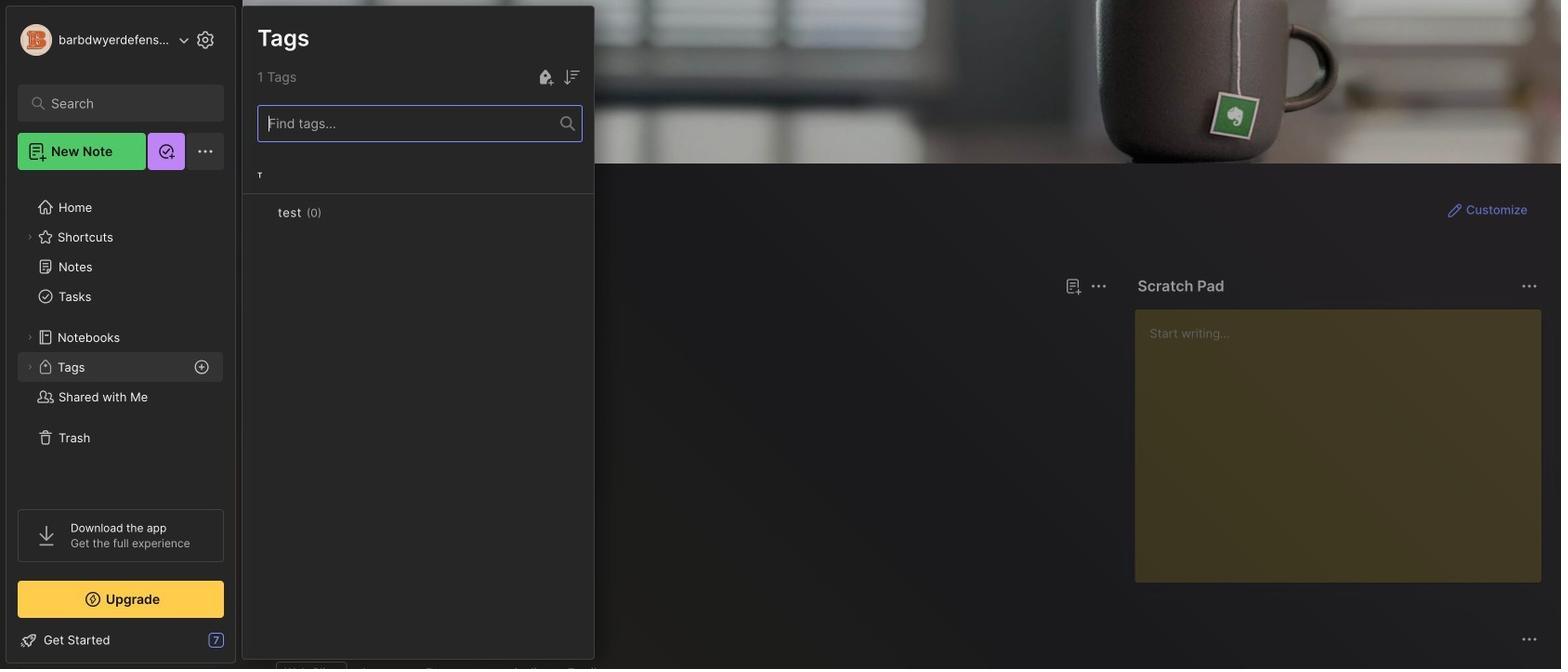 Task type: locate. For each thing, give the bounding box(es) containing it.
tab list
[[276, 662, 1535, 669]]

row group
[[243, 157, 594, 257]]

settings image
[[194, 29, 217, 51]]

None search field
[[51, 92, 199, 114]]

expand notebooks image
[[24, 332, 35, 343]]

Sort field
[[560, 66, 583, 88]]

create new tag image
[[534, 66, 557, 88]]

expand tags image
[[24, 361, 35, 373]]

tab
[[276, 309, 331, 331]]

sort options image
[[560, 66, 583, 88]]

click to collapse image
[[235, 635, 249, 657]]

tree
[[7, 181, 235, 492]]

none search field inside 'main' element
[[51, 92, 199, 114]]

tree inside 'main' element
[[7, 181, 235, 492]]



Task type: describe. For each thing, give the bounding box(es) containing it.
main element
[[0, 0, 242, 669]]

Find tags… text field
[[258, 111, 560, 136]]

Search text field
[[51, 95, 199, 112]]

Start writing… text field
[[1150, 309, 1541, 568]]

Account field
[[18, 21, 190, 59]]

tag actions image
[[322, 205, 351, 220]]

Tag actions field
[[322, 204, 351, 222]]

Help and Learning task checklist field
[[7, 625, 235, 655]]



Task type: vqa. For each thing, say whether or not it's contained in the screenshot.
Upgrade within the tab list
no



